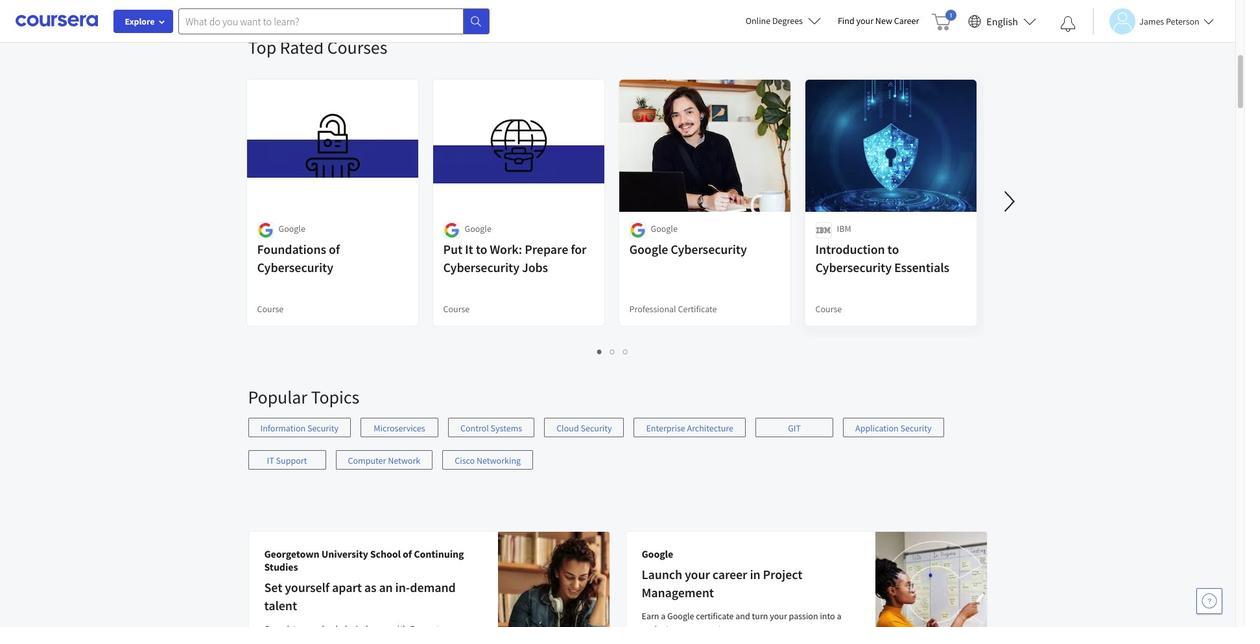 Task type: describe. For each thing, give the bounding box(es) containing it.
google image
[[443, 223, 460, 239]]

university
[[322, 548, 368, 561]]

control
[[461, 423, 489, 435]]

google inside google launch your career in project management
[[642, 548, 674, 561]]

georgetown
[[264, 548, 320, 561]]

and
[[736, 611, 750, 623]]

security for information security
[[307, 423, 339, 435]]

microservices link
[[361, 418, 438, 438]]

cloud security link
[[544, 418, 624, 438]]

career.
[[723, 624, 749, 628]]

cybersecurity up certificate
[[671, 241, 747, 258]]

enterprise
[[646, 423, 686, 435]]

support
[[276, 455, 307, 467]]

enterprise architecture
[[646, 423, 734, 435]]

computer network
[[348, 455, 420, 467]]

1 a from the left
[[661, 611, 666, 623]]

passion
[[789, 611, 818, 623]]

online
[[746, 15, 771, 27]]

cloud
[[557, 423, 579, 435]]

into
[[820, 611, 835, 623]]

in-
[[395, 580, 410, 596]]

peterson
[[1166, 15, 1200, 27]]

microservices
[[374, 423, 425, 435]]

foundations of cybersecurity
[[257, 241, 340, 276]]

studies
[[264, 561, 298, 574]]

it
[[465, 241, 473, 258]]

ibm image
[[816, 223, 832, 239]]

git
[[788, 423, 801, 435]]

control systems
[[461, 423, 522, 435]]

georgetown university school of continuing studies set yourself apart as an in-demand talent
[[264, 548, 464, 614]]

top rated courses carousel element
[[242, 0, 1246, 370]]

earn
[[642, 611, 659, 623]]

show notifications image
[[1061, 16, 1076, 32]]

next slide image
[[994, 186, 1025, 217]]

it support
[[267, 455, 307, 467]]

cybersecurity inside foundations of cybersecurity
[[257, 259, 333, 276]]

information
[[260, 423, 306, 435]]

popular
[[248, 386, 307, 409]]

it support link
[[248, 451, 326, 470]]

career
[[713, 567, 748, 583]]

application security
[[856, 423, 932, 435]]

security for application security
[[901, 423, 932, 435]]

professional certificate
[[630, 304, 717, 315]]

put it to work: prepare for cybersecurity jobs
[[443, 241, 587, 276]]

popular topics
[[248, 386, 359, 409]]

google launch your career in project management
[[642, 548, 803, 601]]

cisco networking
[[455, 455, 521, 467]]

james
[[1140, 15, 1165, 27]]

list inside the top rated courses carousel element
[[248, 344, 978, 359]]

english button
[[964, 0, 1042, 42]]

3 button
[[620, 344, 632, 359]]

in
[[750, 567, 761, 583]]

set
[[264, 580, 282, 596]]

as
[[364, 580, 377, 596]]

information security
[[260, 423, 339, 435]]

top rated courses
[[248, 36, 387, 59]]

architecture
[[687, 423, 734, 435]]

professional
[[630, 304, 676, 315]]

james peterson
[[1140, 15, 1200, 27]]

google up foundations
[[279, 223, 305, 235]]

2 a from the left
[[837, 611, 842, 623]]

project
[[642, 624, 669, 628]]

prepare
[[525, 241, 568, 258]]

continuing
[[414, 548, 464, 561]]

top
[[248, 36, 276, 59]]

courses
[[327, 36, 387, 59]]

course for foundations of cybersecurity
[[257, 304, 284, 315]]

introduction to cybersecurity essentials
[[816, 241, 950, 276]]

2 button
[[607, 344, 620, 359]]

cloud security
[[557, 423, 612, 435]]

ibm
[[837, 223, 851, 235]]

google inside earn a google certificate and turn your passion into a project management career.
[[668, 611, 694, 623]]

essentials
[[894, 259, 950, 276]]



Task type: vqa. For each thing, say whether or not it's contained in the screenshot.
certification:
no



Task type: locate. For each thing, give the bounding box(es) containing it.
security
[[307, 423, 339, 435], [581, 423, 612, 435], [901, 423, 932, 435]]

1 horizontal spatial your
[[770, 611, 787, 623]]

1 vertical spatial list
[[248, 418, 988, 483]]

list containing information security
[[248, 418, 988, 483]]

talent
[[264, 598, 297, 614]]

1 google image from the left
[[257, 223, 273, 239]]

of right school
[[403, 548, 412, 561]]

management
[[642, 585, 714, 601]]

security inside "cloud security" link
[[581, 423, 612, 435]]

1 horizontal spatial security
[[581, 423, 612, 435]]

new
[[876, 15, 893, 27]]

certificate
[[678, 304, 717, 315]]

1
[[597, 346, 603, 358]]

to right 'it'
[[476, 241, 487, 258]]

your inside earn a google certificate and turn your passion into a project management career.
[[770, 611, 787, 623]]

cybersecurity down 'it'
[[443, 259, 520, 276]]

2
[[610, 346, 616, 358]]

it
[[267, 455, 274, 467]]

application
[[856, 423, 899, 435]]

cybersecurity down the introduction
[[816, 259, 892, 276]]

google image up google cybersecurity
[[630, 223, 646, 239]]

yourself
[[285, 580, 330, 596]]

security right cloud
[[581, 423, 612, 435]]

foundations
[[257, 241, 326, 258]]

2 list from the top
[[248, 418, 988, 483]]

introduction
[[816, 241, 885, 258]]

shopping cart: 1 item image
[[932, 10, 957, 30]]

earn a google certificate and turn your passion into a project management career.
[[642, 611, 842, 628]]

0 horizontal spatial security
[[307, 423, 339, 435]]

cybersecurity inside put it to work: prepare for cybersecurity jobs
[[443, 259, 520, 276]]

course down put
[[443, 304, 470, 315]]

3 security from the left
[[901, 423, 932, 435]]

career
[[894, 15, 919, 27]]

degrees
[[773, 15, 803, 27]]

certificate
[[696, 611, 734, 623]]

of inside georgetown university school of continuing studies set yourself apart as an in-demand talent
[[403, 548, 412, 561]]

What do you want to learn? text field
[[178, 8, 464, 34]]

0 horizontal spatial course
[[257, 304, 284, 315]]

topics
[[311, 386, 359, 409]]

your
[[857, 15, 874, 27], [685, 567, 710, 583], [770, 611, 787, 623]]

your right find
[[857, 15, 874, 27]]

a
[[661, 611, 666, 623], [837, 611, 842, 623]]

1 horizontal spatial to
[[888, 241, 899, 258]]

google image up foundations
[[257, 223, 273, 239]]

james peterson button
[[1093, 8, 1214, 34]]

course down foundations of cybersecurity on the top of page
[[257, 304, 284, 315]]

security inside 'application security' link
[[901, 423, 932, 435]]

launch
[[642, 567, 682, 583]]

1 horizontal spatial course
[[443, 304, 470, 315]]

computer
[[348, 455, 386, 467]]

enterprise architecture link
[[634, 418, 746, 438]]

0 horizontal spatial a
[[661, 611, 666, 623]]

google up launch
[[642, 548, 674, 561]]

coursera image
[[16, 11, 98, 31]]

security inside information security link
[[307, 423, 339, 435]]

0 horizontal spatial your
[[685, 567, 710, 583]]

0 vertical spatial of
[[329, 241, 340, 258]]

1 security from the left
[[307, 423, 339, 435]]

school
[[370, 548, 401, 561]]

1 horizontal spatial google image
[[630, 223, 646, 239]]

list
[[248, 344, 978, 359], [248, 418, 988, 483]]

google up google cybersecurity
[[651, 223, 678, 235]]

management
[[671, 624, 721, 628]]

3 course from the left
[[816, 304, 842, 315]]

apart
[[332, 580, 362, 596]]

1 horizontal spatial a
[[837, 611, 842, 623]]

google
[[279, 223, 305, 235], [465, 223, 492, 235], [651, 223, 678, 235], [630, 241, 668, 258], [642, 548, 674, 561], [668, 611, 694, 623]]

course down the introduction
[[816, 304, 842, 315]]

a up project
[[661, 611, 666, 623]]

demand
[[410, 580, 456, 596]]

computer network link
[[336, 451, 433, 470]]

2 vertical spatial your
[[770, 611, 787, 623]]

google up management
[[668, 611, 694, 623]]

google image
[[257, 223, 273, 239], [630, 223, 646, 239]]

1 vertical spatial of
[[403, 548, 412, 561]]

google cybersecurity
[[630, 241, 747, 258]]

to
[[476, 241, 487, 258], [888, 241, 899, 258]]

2 google image from the left
[[630, 223, 646, 239]]

of right foundations
[[329, 241, 340, 258]]

application security link
[[843, 418, 944, 438]]

2 horizontal spatial course
[[816, 304, 842, 315]]

1 button
[[594, 344, 607, 359]]

3
[[623, 346, 629, 358]]

cisco
[[455, 455, 475, 467]]

2 horizontal spatial your
[[857, 15, 874, 27]]

jobs
[[522, 259, 548, 276]]

cisco networking link
[[443, 451, 533, 470]]

google image for google cybersecurity
[[630, 223, 646, 239]]

0 vertical spatial list
[[248, 344, 978, 359]]

your right turn
[[770, 611, 787, 623]]

network
[[388, 455, 420, 467]]

1 to from the left
[[476, 241, 487, 258]]

explore
[[125, 16, 155, 27]]

an
[[379, 580, 393, 596]]

2 security from the left
[[581, 423, 612, 435]]

of inside foundations of cybersecurity
[[329, 241, 340, 258]]

online degrees
[[746, 15, 803, 27]]

None search field
[[178, 8, 490, 34]]

0 horizontal spatial google image
[[257, 223, 273, 239]]

cybersecurity inside the introduction to cybersecurity essentials
[[816, 259, 892, 276]]

to inside the introduction to cybersecurity essentials
[[888, 241, 899, 258]]

2 to from the left
[[888, 241, 899, 258]]

set yourself apart as an in-demand talent link
[[264, 580, 456, 614]]

0 horizontal spatial of
[[329, 241, 340, 258]]

course for introduction to cybersecurity essentials
[[816, 304, 842, 315]]

systems
[[491, 423, 522, 435]]

cybersecurity
[[671, 241, 747, 258], [257, 259, 333, 276], [443, 259, 520, 276], [816, 259, 892, 276]]

course
[[257, 304, 284, 315], [443, 304, 470, 315], [816, 304, 842, 315]]

find your new career
[[838, 15, 919, 27]]

0 vertical spatial your
[[857, 15, 874, 27]]

1 horizontal spatial of
[[403, 548, 412, 561]]

security down topics
[[307, 423, 339, 435]]

information security link
[[248, 418, 351, 438]]

google up professional in the right of the page
[[630, 241, 668, 258]]

git link
[[756, 418, 834, 438]]

rated
[[280, 36, 324, 59]]

1 course from the left
[[257, 304, 284, 315]]

list containing 1
[[248, 344, 978, 359]]

project
[[763, 567, 803, 583]]

security right the application
[[901, 423, 932, 435]]

your up management
[[685, 567, 710, 583]]

explore button
[[114, 10, 173, 33]]

online degrees button
[[735, 6, 832, 35]]

google image for foundations of cybersecurity
[[257, 223, 273, 239]]

2 horizontal spatial security
[[901, 423, 932, 435]]

for
[[571, 241, 587, 258]]

networking
[[477, 455, 521, 467]]

find your new career link
[[832, 13, 926, 29]]

to inside put it to work: prepare for cybersecurity jobs
[[476, 241, 487, 258]]

control systems link
[[448, 418, 535, 438]]

google up 'it'
[[465, 223, 492, 235]]

security for cloud security
[[581, 423, 612, 435]]

a right into
[[837, 611, 842, 623]]

put
[[443, 241, 463, 258]]

0 horizontal spatial to
[[476, 241, 487, 258]]

1 list from the top
[[248, 344, 978, 359]]

to up essentials
[[888, 241, 899, 258]]

find
[[838, 15, 855, 27]]

launch your career in project management link
[[642, 567, 803, 601]]

2 course from the left
[[443, 304, 470, 315]]

cybersecurity down foundations
[[257, 259, 333, 276]]

1 vertical spatial your
[[685, 567, 710, 583]]

your inside google launch your career in project management
[[685, 567, 710, 583]]

work:
[[490, 241, 522, 258]]

help center image
[[1202, 594, 1218, 610]]

english
[[987, 15, 1018, 28]]

course for put it to work: prepare for cybersecurity jobs
[[443, 304, 470, 315]]

turn
[[752, 611, 768, 623]]



